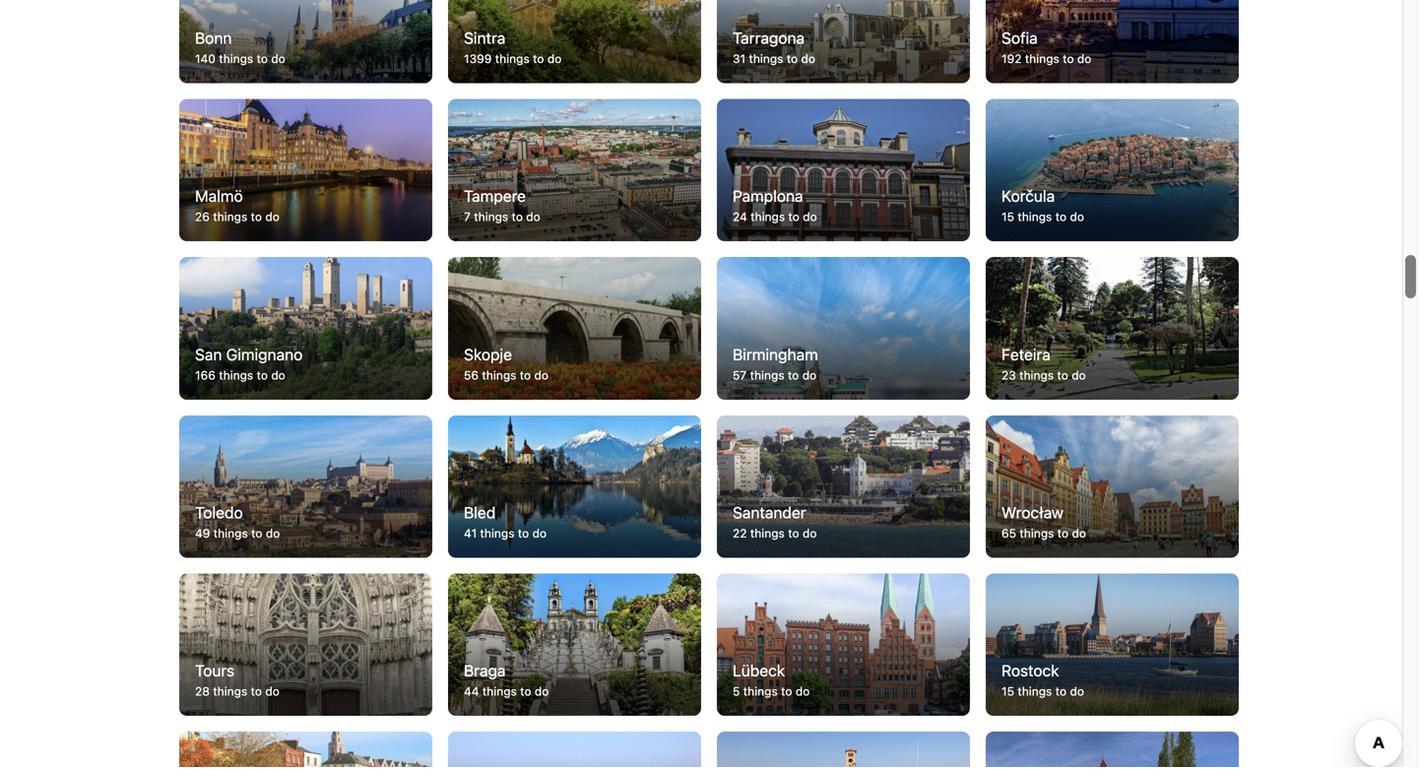 Task type: vqa. For each thing, say whether or not it's contained in the screenshot.
field
no



Task type: locate. For each thing, give the bounding box(es) containing it.
things inside toledo 49 things to do
[[214, 526, 248, 540]]

do inside bonn 140 things to do
[[271, 52, 285, 66]]

to inside toledo 49 things to do
[[251, 526, 262, 540]]

15 down rostock
[[1002, 685, 1015, 698]]

do for bled
[[533, 526, 547, 540]]

things for pamplona
[[751, 210, 785, 224]]

things inside lübeck 5 things to do
[[744, 685, 778, 698]]

to for feteira
[[1058, 368, 1069, 382]]

things down the wrocław
[[1020, 526, 1054, 540]]

things down santander
[[751, 526, 785, 540]]

to for bonn
[[257, 52, 268, 66]]

things for santander
[[751, 526, 785, 540]]

to inside bonn 140 things to do
[[257, 52, 268, 66]]

things inside 'wrocław 65 things to do'
[[1020, 526, 1054, 540]]

do for pamplona
[[803, 210, 817, 224]]

things down rostock
[[1018, 685, 1052, 698]]

rostock
[[1002, 662, 1060, 680]]

do for birmingham
[[803, 368, 817, 382]]

to inside bled 41 things to do
[[518, 526, 529, 540]]

things inside skopje 56 things to do
[[482, 368, 517, 382]]

to inside the tarragona 31 things to do
[[787, 52, 798, 66]]

to inside san gimignano 166 things to do
[[257, 368, 268, 382]]

things right 41
[[480, 526, 515, 540]]

do
[[271, 52, 285, 66], [548, 52, 562, 66], [801, 52, 816, 66], [1078, 52, 1092, 66], [265, 210, 280, 224], [526, 210, 541, 224], [803, 210, 817, 224], [1070, 210, 1085, 224], [271, 368, 285, 382], [534, 368, 549, 382], [803, 368, 817, 382], [1072, 368, 1086, 382], [266, 526, 280, 540], [533, 526, 547, 540], [803, 526, 817, 540], [1072, 526, 1087, 540], [265, 685, 280, 698], [535, 685, 549, 698], [796, 685, 810, 698], [1070, 685, 1085, 698]]

things inside sintra 1399 things to do
[[495, 52, 530, 66]]

do inside lübeck 5 things to do
[[796, 685, 810, 698]]

1 vertical spatial 15
[[1002, 685, 1015, 698]]

do inside toledo 49 things to do
[[266, 526, 280, 540]]

to inside tours 28 things to do
[[251, 685, 262, 698]]

do for sintra
[[548, 52, 562, 66]]

to inside skopje 56 things to do
[[520, 368, 531, 382]]

things inside malmö 26 things to do
[[213, 210, 248, 224]]

things inside tours 28 things to do
[[213, 685, 248, 698]]

to for tarragona
[[787, 52, 798, 66]]

to inside pamplona 24 things to do
[[789, 210, 800, 224]]

malmö 26 things to do
[[195, 187, 280, 224]]

things inside korčula 15 things to do
[[1018, 210, 1052, 224]]

things down birmingham
[[750, 368, 785, 382]]

192
[[1002, 52, 1022, 66]]

skopje 56 things to do
[[464, 345, 549, 382]]

166
[[195, 368, 216, 382]]

to inside sofia 192 things to do
[[1063, 52, 1074, 66]]

lübeck
[[733, 662, 785, 680]]

do inside san gimignano 166 things to do
[[271, 368, 285, 382]]

things for birmingham
[[750, 368, 785, 382]]

tours 28 things to do
[[195, 662, 280, 698]]

do for feteira
[[1072, 368, 1086, 382]]

things for skopje
[[482, 368, 517, 382]]

do inside skopje 56 things to do
[[534, 368, 549, 382]]

pamplona 24 things to do
[[733, 187, 817, 224]]

paphos image
[[448, 732, 701, 767]]

to inside tampere 7 things to do
[[512, 210, 523, 224]]

things right the 1399
[[495, 52, 530, 66]]

bonn 140 things to do
[[195, 29, 285, 66]]

do inside malmö 26 things to do
[[265, 210, 280, 224]]

do inside the tarragona 31 things to do
[[801, 52, 816, 66]]

do inside sintra 1399 things to do
[[548, 52, 562, 66]]

to
[[257, 52, 268, 66], [533, 52, 544, 66], [787, 52, 798, 66], [1063, 52, 1074, 66], [251, 210, 262, 224], [512, 210, 523, 224], [789, 210, 800, 224], [1056, 210, 1067, 224], [257, 368, 268, 382], [520, 368, 531, 382], [788, 368, 799, 382], [1058, 368, 1069, 382], [251, 526, 262, 540], [518, 526, 529, 540], [788, 526, 799, 540], [1058, 526, 1069, 540], [251, 685, 262, 698], [520, 685, 532, 698], [781, 685, 793, 698], [1056, 685, 1067, 698]]

do inside 'wrocław 65 things to do'
[[1072, 526, 1087, 540]]

lübeck 5 things to do
[[733, 662, 810, 698]]

tampere
[[464, 187, 526, 206]]

15 inside korčula 15 things to do
[[1002, 210, 1015, 224]]

things right '166' at the left top of page
[[219, 368, 253, 382]]

things down skopje
[[482, 368, 517, 382]]

sintra
[[464, 29, 506, 47]]

do inside sofia 192 things to do
[[1078, 52, 1092, 66]]

to inside rostock 15 things to do
[[1056, 685, 1067, 698]]

things for bonn
[[219, 52, 253, 66]]

to for malmö
[[251, 210, 262, 224]]

to inside 'wrocław 65 things to do'
[[1058, 526, 1069, 540]]

things down tarragona
[[749, 52, 784, 66]]

things right 192
[[1025, 52, 1060, 66]]

do inside bled 41 things to do
[[533, 526, 547, 540]]

do inside feteira 23 things to do
[[1072, 368, 1086, 382]]

things inside santander 22 things to do
[[751, 526, 785, 540]]

to for rostock
[[1056, 685, 1067, 698]]

do for lübeck
[[796, 685, 810, 698]]

things inside bonn 140 things to do
[[219, 52, 253, 66]]

do inside santander 22 things to do
[[803, 526, 817, 540]]

feteira 23 things to do
[[1002, 345, 1086, 382]]

things down lübeck
[[744, 685, 778, 698]]

things for tampere
[[474, 210, 509, 224]]

things down feteira on the top right of the page
[[1020, 368, 1054, 382]]

things down malmö
[[213, 210, 248, 224]]

to for pamplona
[[789, 210, 800, 224]]

to inside santander 22 things to do
[[788, 526, 799, 540]]

braga image
[[448, 574, 701, 716]]

15 for rostock
[[1002, 685, 1015, 698]]

things inside tampere 7 things to do
[[474, 210, 509, 224]]

15 down korčula
[[1002, 210, 1015, 224]]

rhodes town image
[[717, 732, 970, 767]]

san gimignano image
[[179, 257, 432, 400]]

do for sofia
[[1078, 52, 1092, 66]]

things inside the tarragona 31 things to do
[[749, 52, 784, 66]]

tarragona image
[[717, 0, 970, 83]]

things inside sofia 192 things to do
[[1025, 52, 1060, 66]]

0 vertical spatial 15
[[1002, 210, 1015, 224]]

things down korčula
[[1018, 210, 1052, 224]]

things down bonn
[[219, 52, 253, 66]]

things down tampere on the left top
[[474, 210, 509, 224]]

rostock 15 things to do
[[1002, 662, 1085, 698]]

to inside sintra 1399 things to do
[[533, 52, 544, 66]]

28
[[195, 685, 210, 698]]

to inside braga 44 things to do
[[520, 685, 532, 698]]

pamplona
[[733, 187, 803, 206]]

gimignano
[[226, 345, 303, 364]]

1 15 from the top
[[1002, 210, 1015, 224]]

to inside lübeck 5 things to do
[[781, 685, 793, 698]]

do for santander
[[803, 526, 817, 540]]

things down tours
[[213, 685, 248, 698]]

skopje
[[464, 345, 512, 364]]

do inside rostock 15 things to do
[[1070, 685, 1085, 698]]

to inside birmingham 57 things to do
[[788, 368, 799, 382]]

to inside feteira 23 things to do
[[1058, 368, 1069, 382]]

lübeck image
[[717, 574, 970, 716]]

things inside pamplona 24 things to do
[[751, 210, 785, 224]]

things inside rostock 15 things to do
[[1018, 685, 1052, 698]]

birmingham 57 things to do
[[733, 345, 818, 382]]

things down braga in the left bottom of the page
[[483, 685, 517, 698]]

15 inside rostock 15 things to do
[[1002, 685, 1015, 698]]

things
[[219, 52, 253, 66], [495, 52, 530, 66], [749, 52, 784, 66], [1025, 52, 1060, 66], [213, 210, 248, 224], [474, 210, 509, 224], [751, 210, 785, 224], [1018, 210, 1052, 224], [219, 368, 253, 382], [482, 368, 517, 382], [750, 368, 785, 382], [1020, 368, 1054, 382], [214, 526, 248, 540], [480, 526, 515, 540], [751, 526, 785, 540], [1020, 526, 1054, 540], [213, 685, 248, 698], [483, 685, 517, 698], [744, 685, 778, 698], [1018, 685, 1052, 698]]

140
[[195, 52, 216, 66]]

do inside tampere 7 things to do
[[526, 210, 541, 224]]

49
[[195, 526, 210, 540]]

santander
[[733, 503, 806, 522]]

toledo 49 things to do
[[195, 503, 280, 540]]

41
[[464, 526, 477, 540]]

things for bled
[[480, 526, 515, 540]]

do for rostock
[[1070, 685, 1085, 698]]

things inside feteira 23 things to do
[[1020, 368, 1054, 382]]

do inside birmingham 57 things to do
[[803, 368, 817, 382]]

birmingham image
[[717, 257, 970, 400]]

things for sofia
[[1025, 52, 1060, 66]]

things for sintra
[[495, 52, 530, 66]]

15
[[1002, 210, 1015, 224], [1002, 685, 1015, 698]]

tarragona
[[733, 29, 805, 47]]

things inside braga 44 things to do
[[483, 685, 517, 698]]

15 for korčula
[[1002, 210, 1015, 224]]

56
[[464, 368, 479, 382]]

do for braga
[[535, 685, 549, 698]]

things inside birmingham 57 things to do
[[750, 368, 785, 382]]

do inside korčula 15 things to do
[[1070, 210, 1085, 224]]

do inside tours 28 things to do
[[265, 685, 280, 698]]

do inside braga 44 things to do
[[535, 685, 549, 698]]

braga
[[464, 662, 506, 680]]

to inside malmö 26 things to do
[[251, 210, 262, 224]]

things inside bled 41 things to do
[[480, 526, 515, 540]]

things for braga
[[483, 685, 517, 698]]

things down pamplona at the top of the page
[[751, 210, 785, 224]]

sofia 192 things to do
[[1002, 29, 1092, 66]]

things for malmö
[[213, 210, 248, 224]]

do for korčula
[[1070, 210, 1085, 224]]

1399
[[464, 52, 492, 66]]

things down toledo
[[214, 526, 248, 540]]

tampere 7 things to do
[[464, 187, 541, 224]]

do for tarragona
[[801, 52, 816, 66]]

bled 41 things to do
[[464, 503, 547, 540]]

2 15 from the top
[[1002, 685, 1015, 698]]

do inside pamplona 24 things to do
[[803, 210, 817, 224]]

tours image
[[179, 574, 432, 716]]

to inside korčula 15 things to do
[[1056, 210, 1067, 224]]



Task type: describe. For each thing, give the bounding box(es) containing it.
feteira image
[[986, 257, 1239, 400]]

do for tours
[[265, 685, 280, 698]]

things for toledo
[[214, 526, 248, 540]]

44
[[464, 685, 479, 698]]

to for korčula
[[1056, 210, 1067, 224]]

toledo
[[195, 503, 243, 522]]

san
[[195, 345, 222, 364]]

rostock image
[[986, 574, 1239, 716]]

7
[[464, 210, 471, 224]]

to for bled
[[518, 526, 529, 540]]

26
[[195, 210, 210, 224]]

things for feteira
[[1020, 368, 1054, 382]]

pamplona image
[[717, 99, 970, 241]]

5
[[733, 685, 740, 698]]

malmö image
[[179, 99, 432, 241]]

to for braga
[[520, 685, 532, 698]]

bonn image
[[179, 0, 432, 83]]

sintra 1399 things to do
[[464, 29, 562, 66]]

to for santander
[[788, 526, 799, 540]]

23
[[1002, 368, 1016, 382]]

things for wrocław
[[1020, 526, 1054, 540]]

bonn
[[195, 29, 232, 47]]

to for lübeck
[[781, 685, 793, 698]]

57
[[733, 368, 747, 382]]

to for wrocław
[[1058, 526, 1069, 540]]

do for skopje
[[534, 368, 549, 382]]

to for tours
[[251, 685, 262, 698]]

to for birmingham
[[788, 368, 799, 382]]

bled
[[464, 503, 496, 522]]

feteira
[[1002, 345, 1051, 364]]

tours
[[195, 662, 235, 680]]

san gimignano 166 things to do
[[195, 345, 303, 382]]

sintra image
[[448, 0, 701, 83]]

do for toledo
[[266, 526, 280, 540]]

cork image
[[179, 732, 432, 767]]

to for skopje
[[520, 368, 531, 382]]

braga 44 things to do
[[464, 662, 549, 698]]

to for tampere
[[512, 210, 523, 224]]

to for sofia
[[1063, 52, 1074, 66]]

korčula 15 things to do
[[1002, 187, 1085, 224]]

31
[[733, 52, 746, 66]]

things for rostock
[[1018, 685, 1052, 698]]

wrocław
[[1002, 503, 1064, 522]]

santander image
[[717, 415, 970, 558]]

lausanne image
[[986, 732, 1239, 767]]

korčula image
[[986, 99, 1239, 241]]

santander 22 things to do
[[733, 503, 817, 540]]

do for malmö
[[265, 210, 280, 224]]

bled image
[[448, 415, 701, 558]]

tarragona 31 things to do
[[733, 29, 816, 66]]

sofia
[[1002, 29, 1038, 47]]

wrocław image
[[986, 415, 1239, 558]]

things for tarragona
[[749, 52, 784, 66]]

toledo image
[[179, 415, 432, 558]]

korčula
[[1002, 187, 1055, 206]]

do for wrocław
[[1072, 526, 1087, 540]]

22
[[733, 526, 747, 540]]

24
[[733, 210, 747, 224]]

wrocław 65 things to do
[[1002, 503, 1087, 540]]

things for korčula
[[1018, 210, 1052, 224]]

skopje image
[[448, 257, 701, 400]]

do for tampere
[[526, 210, 541, 224]]

to for sintra
[[533, 52, 544, 66]]

malmö
[[195, 187, 243, 206]]

birmingham
[[733, 345, 818, 364]]

things for tours
[[213, 685, 248, 698]]

things for lübeck
[[744, 685, 778, 698]]

sofia image
[[986, 0, 1239, 83]]

to for toledo
[[251, 526, 262, 540]]

do for bonn
[[271, 52, 285, 66]]

65
[[1002, 526, 1017, 540]]

tampere image
[[448, 99, 701, 241]]

things inside san gimignano 166 things to do
[[219, 368, 253, 382]]



